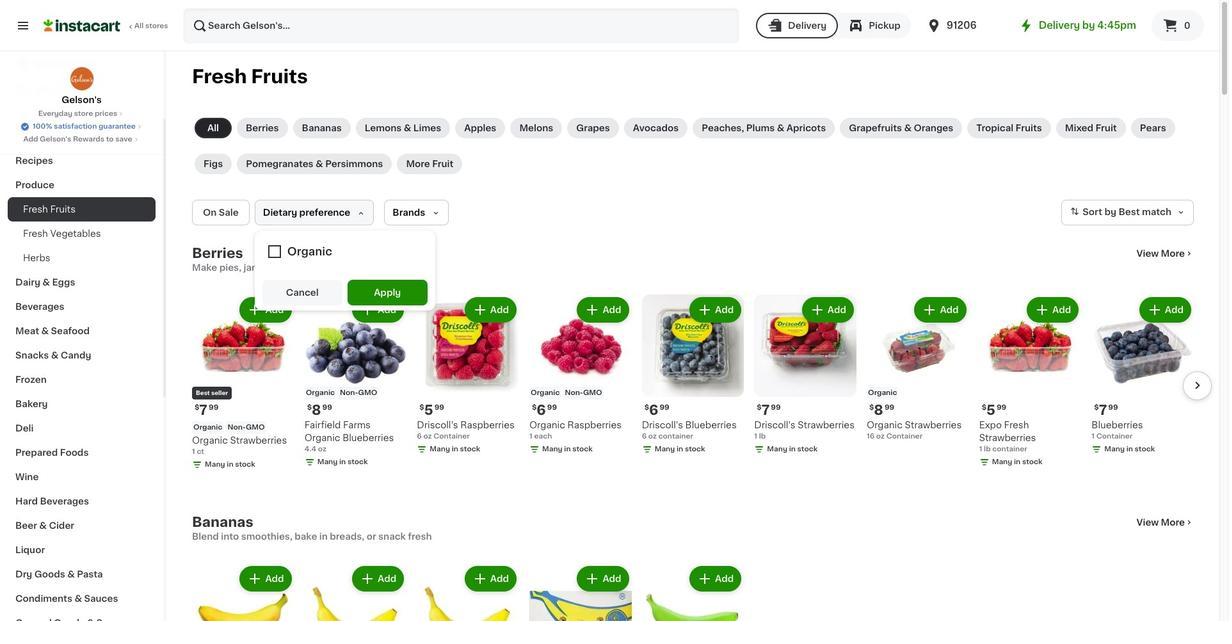 Task type: describe. For each thing, give the bounding box(es) containing it.
fresh vegetables link
[[8, 222, 156, 246]]

in for organic strawberries
[[227, 461, 234, 468]]

apricots
[[787, 124, 827, 133]]

1 vertical spatial fruits
[[1016, 124, 1043, 133]]

bowls
[[402, 263, 429, 272]]

1 vertical spatial or
[[367, 532, 376, 541]]

0 vertical spatial berries link
[[237, 118, 288, 138]]

delivery for delivery
[[789, 21, 827, 30]]

fresh down produce
[[23, 205, 48, 214]]

bake
[[295, 532, 317, 541]]

$ 6 99 for organic raspberries
[[532, 403, 557, 417]]

0 horizontal spatial fresh fruits
[[23, 205, 76, 214]]

$ 7 99 for blueberries
[[1095, 403, 1119, 417]]

gelson's link
[[62, 67, 102, 106]]

plums
[[747, 124, 775, 133]]

lemons & limes link
[[356, 118, 450, 138]]

fresh up all link
[[192, 67, 247, 86]]

everyday
[[38, 110, 72, 117]]

7 for blueberries
[[1100, 403, 1108, 417]]

deli
[[15, 424, 34, 433]]

grapefruits
[[850, 124, 903, 133]]

lb inside expo fresh strawberries 1 lb container
[[985, 446, 991, 453]]

100% satisfaction guarantee button
[[20, 119, 143, 132]]

snacks & candy
[[15, 351, 91, 360]]

peaches,
[[702, 124, 745, 133]]

& for beer & cider
[[39, 521, 47, 530]]

strawberries for driscoll's strawberries 1 lb
[[798, 421, 855, 430]]

1 horizontal spatial fresh fruits
[[192, 67, 308, 86]]

beer & cider link
[[8, 514, 156, 538]]

oz for blueberries
[[649, 433, 657, 440]]

best for best seller
[[196, 390, 210, 396]]

add gelson's rewards to save link
[[23, 135, 140, 145]]

goods
[[34, 570, 65, 579]]

hard
[[15, 497, 38, 506]]

oz for raspberries
[[424, 433, 432, 440]]

container for organic
[[887, 433, 923, 440]]

many in stock for organic raspberries
[[543, 446, 593, 453]]

dairy & eggs link
[[8, 270, 156, 295]]

in for driscoll's raspberries
[[452, 446, 459, 453]]

into
[[221, 532, 239, 541]]

produce
[[15, 181, 54, 190]]

expo fresh strawberries 1 lb container
[[980, 421, 1037, 453]]

& for lemons & limes
[[404, 124, 412, 133]]

all stores
[[135, 22, 168, 29]]

1 horizontal spatial fruits
[[251, 67, 308, 86]]

foods
[[60, 448, 89, 457]]

4:45pm
[[1098, 20, 1137, 30]]

frozen
[[15, 375, 47, 384]]

stock for organic raspberries
[[573, 446, 593, 453]]

figs
[[204, 160, 223, 168]]

ct
[[197, 448, 204, 455]]

fresh fruits link
[[8, 197, 156, 222]]

5 for expo
[[987, 403, 996, 417]]

condiments & sauces
[[15, 594, 118, 603]]

5 for driscoll's
[[425, 403, 433, 417]]

many in stock for fairfield farms organic blueberries
[[318, 458, 368, 466]]

fruit for more fruit
[[433, 160, 454, 168]]

organic non-gmo for 8
[[306, 389, 378, 396]]

many in stock for blueberries
[[1105, 446, 1156, 453]]

in for blueberries
[[1127, 446, 1134, 453]]

0 vertical spatial or
[[270, 263, 280, 272]]

99 for fairfield farms organic blueberries
[[323, 404, 332, 411]]

view more for bananas
[[1137, 518, 1186, 527]]

99 for organic raspberries
[[548, 404, 557, 411]]

in for organic raspberries
[[565, 446, 571, 453]]

buy it again link
[[8, 77, 156, 102]]

fresh up herbs
[[23, 229, 48, 238]]

each
[[534, 433, 552, 440]]

dietary
[[263, 208, 297, 217]]

on
[[203, 208, 217, 217]]

many in stock for organic strawberries
[[205, 461, 256, 468]]

1 vertical spatial fresh
[[408, 532, 432, 541]]

on sale
[[203, 208, 239, 217]]

many for organic strawberries
[[205, 461, 225, 468]]

dairy
[[15, 278, 40, 287]]

$ for blueberries
[[1095, 404, 1100, 411]]

$ 8 99 for organic strawberries
[[870, 403, 895, 417]]

pickup button
[[839, 13, 911, 38]]

stores
[[145, 22, 168, 29]]

dietary preference
[[263, 208, 351, 217]]

more fruit link
[[397, 154, 463, 174]]

grapes link
[[568, 118, 619, 138]]

0 vertical spatial beverages
[[15, 302, 64, 311]]

1 inside expo fresh strawberries 1 lb container
[[980, 446, 983, 453]]

view for bananas
[[1137, 518, 1160, 527]]

in for fairfield farms organic blueberries
[[340, 458, 346, 466]]

pomegranates & persimmons
[[246, 160, 383, 168]]

expo
[[980, 421, 1003, 430]]

lists link
[[8, 102, 156, 128]]

container inside expo fresh strawberries 1 lb container
[[993, 446, 1028, 453]]

driscoll's for 6
[[642, 421, 684, 430]]

$ for fairfield farms organic blueberries
[[307, 404, 312, 411]]

beverages link
[[8, 295, 156, 319]]

stock for fairfield farms organic blueberries
[[348, 458, 368, 466]]

0
[[1185, 21, 1191, 30]]

dairy & eggs
[[15, 278, 75, 287]]

snack
[[379, 532, 406, 541]]

1 horizontal spatial berries
[[246, 124, 279, 133]]

$ for expo fresh strawberries
[[982, 404, 987, 411]]

& for condiments & sauces
[[75, 594, 82, 603]]

brands
[[393, 208, 426, 217]]

make
[[192, 263, 217, 272]]

2 horizontal spatial blueberries
[[1092, 421, 1144, 430]]

frozen link
[[8, 368, 156, 392]]

fresh inside expo fresh strawberries 1 lb container
[[1005, 421, 1030, 430]]

in for driscoll's blueberries
[[677, 446, 684, 453]]

beer
[[15, 521, 37, 530]]

0 vertical spatial fresh
[[310, 263, 334, 272]]

hard beverages
[[15, 497, 89, 506]]

add gelson's rewards to save
[[23, 136, 132, 143]]

99 for driscoll's raspberries
[[435, 404, 445, 411]]

driscoll's strawberries 1 lb
[[755, 421, 855, 440]]

rewards
[[73, 136, 104, 143]]

fruit
[[380, 263, 399, 272]]

pears
[[1141, 124, 1167, 133]]

stock for driscoll's blueberries
[[685, 446, 706, 453]]

dry
[[15, 570, 32, 579]]

lists
[[36, 111, 58, 120]]

many in stock for driscoll's blueberries
[[655, 446, 706, 453]]

prepared foods
[[15, 448, 89, 457]]

stock for driscoll's strawberries
[[798, 446, 818, 453]]

blueberries 1 container
[[1092, 421, 1144, 440]]

driscoll's raspberries 6 oz container
[[417, 421, 515, 440]]

fruit for mixed fruit
[[1096, 124, 1118, 133]]

1 vertical spatial bananas link
[[192, 515, 253, 530]]

peaches, plums & apricots
[[702, 124, 827, 133]]

blueberries inside driscoll's blueberries 6 oz container
[[686, 421, 737, 430]]

2 vertical spatial fruits
[[50, 205, 76, 214]]

organic non-gmo for 6
[[531, 389, 603, 396]]

many for blueberries
[[1105, 446, 1126, 453]]

figs link
[[195, 154, 232, 174]]

$ for driscoll's raspberries
[[420, 404, 425, 411]]

$ for driscoll's blueberries
[[645, 404, 650, 411]]

1 vertical spatial berries link
[[192, 246, 243, 261]]

pears link
[[1132, 118, 1176, 138]]

wine
[[15, 473, 39, 482]]

non- for 8
[[340, 389, 358, 396]]

simple
[[347, 263, 378, 272]]

persimmons
[[326, 160, 383, 168]]

many for organic raspberries
[[543, 446, 563, 453]]

blend
[[192, 532, 219, 541]]

tropical
[[977, 124, 1014, 133]]

stock for organic strawberries
[[235, 461, 256, 468]]

many for driscoll's strawberries
[[768, 446, 788, 453]]

again
[[65, 85, 90, 94]]

by for delivery
[[1083, 20, 1096, 30]]

container inside driscoll's blueberries 6 oz container
[[659, 433, 694, 440]]

limes
[[414, 124, 441, 133]]

tropical fruits link
[[968, 118, 1052, 138]]

herbs
[[23, 254, 50, 263]]

all for all
[[208, 124, 219, 133]]

7 for driscoll's strawberries
[[762, 403, 770, 417]]

deli link
[[8, 416, 156, 441]]

$ for organic raspberries
[[532, 404, 537, 411]]

sauces
[[84, 594, 118, 603]]

all for all stores
[[135, 22, 144, 29]]

1 7 from the left
[[199, 403, 208, 417]]

dietary preference button
[[255, 200, 374, 225]]

preference
[[300, 208, 351, 217]]

bakery
[[15, 400, 48, 409]]

prepared
[[15, 448, 58, 457]]

many for driscoll's raspberries
[[430, 446, 450, 453]]

container inside the blueberries 1 container
[[1097, 433, 1133, 440]]



Task type: vqa. For each thing, say whether or not it's contained in the screenshot.
7- for 7-Eleven Semi Sweet Chocolate Chunk Cookie 2 ct
no



Task type: locate. For each thing, give the bounding box(es) containing it.
many for driscoll's blueberries
[[655, 446, 675, 453]]

1 inside driscoll's strawberries 1 lb
[[755, 433, 758, 440]]

more
[[406, 160, 430, 168], [1162, 249, 1186, 258], [1162, 518, 1186, 527]]

$ 5 99
[[420, 403, 445, 417], [982, 403, 1007, 417]]

on sale button
[[192, 200, 250, 225]]

1 raspberries from the left
[[568, 421, 622, 430]]

strawberries inside organic strawberries 1 ct
[[230, 436, 287, 445]]

in
[[336, 263, 345, 272], [565, 446, 571, 453], [452, 446, 459, 453], [677, 446, 684, 453], [790, 446, 796, 453], [1127, 446, 1134, 453], [340, 458, 346, 466], [1015, 458, 1021, 466], [227, 461, 234, 468], [320, 532, 328, 541]]

2 horizontal spatial gmo
[[584, 389, 603, 396]]

1 horizontal spatial best
[[1119, 208, 1141, 217]]

avocados link
[[624, 118, 688, 138]]

1 inside the blueberries 1 container
[[1092, 433, 1095, 440]]

0 horizontal spatial $ 7 99
[[195, 403, 219, 417]]

1 vertical spatial view more link
[[1137, 516, 1195, 529]]

0 horizontal spatial bananas link
[[192, 515, 253, 530]]

strawberries inside driscoll's strawberries 1 lb
[[798, 421, 855, 430]]

strawberries inside 'organic strawberries 16 oz container'
[[905, 421, 962, 430]]

$ 8 99 up fairfield on the bottom of page
[[307, 403, 332, 417]]

candy
[[61, 351, 91, 360]]

8 $ from the left
[[982, 404, 987, 411]]

many down fairfield farms organic blueberries 4.4 oz
[[318, 458, 338, 466]]

many for fairfield farms organic blueberries
[[318, 458, 338, 466]]

fruit
[[1096, 124, 1118, 133], [433, 160, 454, 168]]

best left match
[[1119, 208, 1141, 217]]

non- for 6
[[565, 389, 584, 396]]

stock
[[573, 446, 593, 453], [460, 446, 481, 453], [685, 446, 706, 453], [798, 446, 818, 453], [1136, 446, 1156, 453], [348, 458, 368, 466], [1023, 458, 1043, 466], [235, 461, 256, 468]]

$ up expo
[[982, 404, 987, 411]]

& inside dry goods & pasta link
[[67, 570, 75, 579]]

stock for blueberries
[[1136, 446, 1156, 453]]

gmo up organic strawberries 1 ct
[[246, 424, 265, 431]]

fresh vegetables
[[23, 229, 101, 238]]

0 vertical spatial berries
[[246, 124, 279, 133]]

organic inside organic raspberries 1 each
[[530, 421, 566, 430]]

6 inside driscoll's blueberries 6 oz container
[[642, 433, 647, 440]]

all inside all link
[[208, 124, 219, 133]]

1 $ 5 99 from the left
[[420, 403, 445, 417]]

0 horizontal spatial non-
[[228, 424, 246, 431]]

2 horizontal spatial container
[[1097, 433, 1133, 440]]

lemons
[[365, 124, 402, 133]]

1 horizontal spatial fruit
[[1096, 124, 1118, 133]]

1 horizontal spatial fresh
[[408, 532, 432, 541]]

2 view from the top
[[1137, 518, 1160, 527]]

blueberries inside fairfield farms organic blueberries 4.4 oz
[[343, 433, 394, 442]]

$ for organic strawberries
[[870, 404, 875, 411]]

container for driscoll's
[[434, 433, 470, 440]]

apples link
[[456, 118, 506, 138]]

stock down driscoll's blueberries 6 oz container
[[685, 446, 706, 453]]

gmo up farms
[[358, 389, 378, 396]]

view more link for bananas
[[1137, 516, 1195, 529]]

store
[[74, 110, 93, 117]]

1 horizontal spatial bananas
[[302, 124, 342, 133]]

fruit down limes
[[433, 160, 454, 168]]

view for berries
[[1137, 249, 1160, 258]]

in down organic strawberries 1 ct
[[227, 461, 234, 468]]

in for expo fresh strawberries
[[1015, 458, 1021, 466]]

non- up farms
[[340, 389, 358, 396]]

$ 6 99 up driscoll's blueberries 6 oz container
[[645, 403, 670, 417]]

1 horizontal spatial raspberries
[[568, 421, 622, 430]]

fresh right enjoy
[[310, 263, 334, 272]]

gelson's logo image
[[70, 67, 94, 91]]

99 up the blueberries 1 container
[[1109, 404, 1119, 411]]

more for bananas
[[1162, 518, 1186, 527]]

liquor link
[[8, 538, 156, 562]]

$ 7 99 up the blueberries 1 container
[[1095, 403, 1119, 417]]

6 inside driscoll's raspberries 6 oz container
[[417, 433, 422, 440]]

fresh fruits up all link
[[192, 67, 308, 86]]

1 view more from the top
[[1137, 249, 1186, 258]]

3 $ 7 99 from the left
[[1095, 403, 1119, 417]]

by
[[1083, 20, 1096, 30], [1105, 208, 1117, 217]]

0 vertical spatial bananas
[[302, 124, 342, 133]]

strawberries for organic strawberries 16 oz container
[[905, 421, 962, 430]]

3 container from the left
[[1097, 433, 1133, 440]]

1 vertical spatial fresh fruits
[[23, 205, 76, 214]]

0 horizontal spatial fresh
[[310, 263, 334, 272]]

1 horizontal spatial all
[[208, 124, 219, 133]]

delivery button
[[757, 13, 839, 38]]

& left limes
[[404, 124, 412, 133]]

0 vertical spatial view more
[[1137, 249, 1186, 258]]

cider
[[49, 521, 74, 530]]

$ 5 99 for driscoll's
[[420, 403, 445, 417]]

in down organic raspberries 1 each at the bottom of the page
[[565, 446, 571, 453]]

$ 7 99 for driscoll's strawberries
[[757, 403, 781, 417]]

gelson's down '100%'
[[40, 136, 71, 143]]

1 $ 7 99 from the left
[[195, 403, 219, 417]]

driscoll's inside driscoll's raspberries 6 oz container
[[417, 421, 458, 430]]

1 vertical spatial view
[[1137, 518, 1160, 527]]

in down the blueberries 1 container
[[1127, 446, 1134, 453]]

1 horizontal spatial 8
[[875, 403, 884, 417]]

oz for strawberries
[[877, 433, 885, 440]]

view more link for berries
[[1137, 247, 1195, 260]]

sort by
[[1083, 208, 1117, 217]]

0 horizontal spatial $ 6 99
[[532, 403, 557, 417]]

raspberries for 5
[[461, 421, 515, 430]]

3 $ from the left
[[870, 404, 875, 411]]

oz inside 'organic strawberries 16 oz container'
[[877, 433, 885, 440]]

& inside the lemons & limes link
[[404, 124, 412, 133]]

organic raspberries 1 each
[[530, 421, 622, 440]]

more inside more fruit link
[[406, 160, 430, 168]]

$ 8 99 for fairfield farms organic blueberries
[[307, 403, 332, 417]]

avocados
[[633, 124, 679, 133]]

0 horizontal spatial gmo
[[246, 424, 265, 431]]

& inside condiments & sauces link
[[75, 594, 82, 603]]

0 horizontal spatial driscoll's
[[417, 421, 458, 430]]

0 horizontal spatial 7
[[199, 403, 208, 417]]

$ 5 99 for expo
[[982, 403, 1007, 417]]

in for driscoll's strawberries
[[790, 446, 796, 453]]

4 $ from the left
[[307, 404, 312, 411]]

bakery link
[[8, 392, 156, 416]]

2 $ from the left
[[532, 404, 537, 411]]

0 vertical spatial view more link
[[1137, 247, 1195, 260]]

driscoll's inside driscoll's blueberries 6 oz container
[[642, 421, 684, 430]]

1 vertical spatial bananas
[[192, 516, 253, 529]]

99 up each
[[548, 404, 557, 411]]

2 raspberries from the left
[[461, 421, 515, 430]]

or right jams,
[[270, 263, 280, 272]]

driscoll's for 5
[[417, 421, 458, 430]]

0 horizontal spatial or
[[270, 263, 280, 272]]

many down expo fresh strawberries 1 lb container
[[993, 458, 1013, 466]]

0 vertical spatial view
[[1137, 249, 1160, 258]]

non- up organic raspberries 1 each at the bottom of the page
[[565, 389, 584, 396]]

bananas link
[[293, 118, 351, 138], [192, 515, 253, 530]]

smoothies,
[[241, 532, 293, 541]]

8 for organic strawberries
[[875, 403, 884, 417]]

$ 6 99
[[532, 403, 557, 417], [645, 403, 670, 417]]

99 up driscoll's raspberries 6 oz container
[[435, 404, 445, 411]]

6 99 from the left
[[660, 404, 670, 411]]

$ 5 99 up expo
[[982, 403, 1007, 417]]

1 horizontal spatial by
[[1105, 208, 1117, 217]]

1 5 from the left
[[425, 403, 433, 417]]

organic
[[531, 389, 560, 396], [869, 389, 898, 396], [306, 389, 335, 396], [530, 421, 566, 430], [867, 421, 903, 430], [193, 424, 223, 431], [305, 433, 341, 442], [192, 436, 228, 445]]

organic inside 'organic strawberries 16 oz container'
[[867, 421, 903, 430]]

many down each
[[543, 446, 563, 453]]

$ up driscoll's raspberries 6 oz container
[[420, 404, 425, 411]]

99 down best seller
[[209, 404, 219, 411]]

stock down organic raspberries 1 each at the bottom of the page
[[573, 446, 593, 453]]

apply
[[374, 288, 401, 297]]

more for berries
[[1162, 249, 1186, 258]]

7
[[199, 403, 208, 417], [762, 403, 770, 417], [1100, 403, 1108, 417]]

delivery for delivery by 4:45pm
[[1040, 20, 1081, 30]]

bananas up into at left bottom
[[192, 516, 253, 529]]

99 up driscoll's blueberries 6 oz container
[[660, 404, 670, 411]]

0 horizontal spatial container
[[659, 433, 694, 440]]

5
[[425, 403, 433, 417], [987, 403, 996, 417]]

organic inside fairfield farms organic blueberries 4.4 oz
[[305, 433, 341, 442]]

3 7 from the left
[[1100, 403, 1108, 417]]

1 horizontal spatial $ 6 99
[[645, 403, 670, 417]]

stock down driscoll's strawberries 1 lb
[[798, 446, 818, 453]]

beer & cider
[[15, 521, 74, 530]]

91206
[[947, 20, 977, 30]]

5 $ from the left
[[420, 404, 425, 411]]

gmo for 8
[[358, 389, 378, 396]]

99 up fairfield on the bottom of page
[[323, 404, 332, 411]]

delivery
[[1040, 20, 1081, 30], [789, 21, 827, 30]]

0 horizontal spatial container
[[434, 433, 470, 440]]

& inside meat & seafood link
[[41, 327, 49, 336]]

8 up 16
[[875, 403, 884, 417]]

0 vertical spatial fruit
[[1096, 124, 1118, 133]]

seafood
[[51, 327, 90, 336]]

many in stock for driscoll's strawberries
[[768, 446, 818, 453]]

$ for driscoll's strawberries
[[757, 404, 762, 411]]

1 $ from the left
[[195, 404, 199, 411]]

2 container from the left
[[434, 433, 470, 440]]

many in stock down fairfield farms organic blueberries 4.4 oz
[[318, 458, 368, 466]]

lemons & limes
[[365, 124, 441, 133]]

1 horizontal spatial bananas link
[[293, 118, 351, 138]]

$ 7 99 down best seller
[[195, 403, 219, 417]]

1 vertical spatial fruit
[[433, 160, 454, 168]]

by right the sort
[[1105, 208, 1117, 217]]

$ 7 99 up driscoll's strawberries 1 lb
[[757, 403, 781, 417]]

0 vertical spatial container
[[659, 433, 694, 440]]

1 $ 8 99 from the left
[[870, 403, 895, 417]]

& inside pomegranates & persimmons link
[[316, 160, 323, 168]]

berries up "pomegranates"
[[246, 124, 279, 133]]

0 horizontal spatial best
[[196, 390, 210, 396]]

1 vertical spatial gelson's
[[40, 136, 71, 143]]

&
[[404, 124, 412, 133], [778, 124, 785, 133], [905, 124, 912, 133], [316, 160, 323, 168], [42, 278, 50, 287], [41, 327, 49, 336], [51, 351, 59, 360], [39, 521, 47, 530], [67, 570, 75, 579], [75, 594, 82, 603]]

99 for blueberries
[[1109, 404, 1119, 411]]

herbs link
[[8, 246, 156, 270]]

6
[[537, 403, 546, 417], [650, 403, 659, 417], [417, 433, 422, 440], [642, 433, 647, 440]]

everyday store prices
[[38, 110, 117, 117]]

gelson's
[[62, 95, 102, 104], [40, 136, 71, 143]]

many in stock down organic strawberries 1 ct
[[205, 461, 256, 468]]

1 vertical spatial view more
[[1137, 518, 1186, 527]]

fresh fruits
[[192, 67, 308, 86], [23, 205, 76, 214]]

2 view more from the top
[[1137, 518, 1186, 527]]

all inside all stores link
[[135, 22, 144, 29]]

None search field
[[183, 8, 740, 44]]

1
[[530, 433, 533, 440], [755, 433, 758, 440], [1092, 433, 1095, 440], [980, 446, 983, 453], [192, 448, 195, 455]]

$ up the blueberries 1 container
[[1095, 404, 1100, 411]]

raspberries for 6
[[568, 421, 622, 430]]

0 vertical spatial fruits
[[251, 67, 308, 86]]

stock down the blueberries 1 container
[[1136, 446, 1156, 453]]

0 horizontal spatial 8
[[312, 403, 321, 417]]

many down organic strawberries 1 ct
[[205, 461, 225, 468]]

non- up organic strawberries 1 ct
[[228, 424, 246, 431]]

5 99 from the left
[[435, 404, 445, 411]]

1 vertical spatial best
[[196, 390, 210, 396]]

many for expo fresh strawberries
[[993, 458, 1013, 466]]

8 99 from the left
[[997, 404, 1007, 411]]

pasta
[[77, 570, 103, 579]]

2 7 from the left
[[762, 403, 770, 417]]

1 inside organic raspberries 1 each
[[530, 433, 533, 440]]

best left seller at left
[[196, 390, 210, 396]]

by inside best match sort by "field"
[[1105, 208, 1117, 217]]

& for grapefruits & oranges
[[905, 124, 912, 133]]

farms
[[343, 421, 371, 430]]

pies,
[[220, 263, 242, 272]]

7 down best seller
[[199, 403, 208, 417]]

beverages up the cider
[[40, 497, 89, 506]]

& left pasta
[[67, 570, 75, 579]]

fairfield
[[305, 421, 341, 430]]

& inside peaches, plums & apricots link
[[778, 124, 785, 133]]

1 99 from the left
[[209, 404, 219, 411]]

1 vertical spatial beverages
[[40, 497, 89, 506]]

2 view more link from the top
[[1137, 516, 1195, 529]]

16
[[867, 433, 875, 440]]

1 horizontal spatial organic non-gmo
[[306, 389, 378, 396]]

in down driscoll's strawberries 1 lb
[[790, 446, 796, 453]]

$ up 16
[[870, 404, 875, 411]]

2 horizontal spatial fruits
[[1016, 124, 1043, 133]]

1 vertical spatial by
[[1105, 208, 1117, 217]]

& left oranges
[[905, 124, 912, 133]]

product group
[[192, 295, 294, 473], [305, 295, 407, 470], [417, 295, 520, 457], [530, 295, 632, 457], [642, 295, 745, 457], [755, 295, 857, 457], [867, 295, 970, 442], [980, 295, 1082, 470], [1092, 295, 1195, 457], [192, 564, 294, 621], [305, 564, 407, 621], [417, 564, 520, 621], [530, 564, 632, 621], [642, 564, 745, 621]]

stock down organic strawberries 1 ct
[[235, 461, 256, 468]]

0 horizontal spatial all
[[135, 22, 144, 29]]

0 horizontal spatial blueberries
[[343, 433, 394, 442]]

99 for driscoll's strawberries
[[771, 404, 781, 411]]

oz inside driscoll's blueberries 6 oz container
[[649, 433, 657, 440]]

peaches, plums & apricots link
[[693, 118, 835, 138]]

0 horizontal spatial raspberries
[[461, 421, 515, 430]]

& for dairy & eggs
[[42, 278, 50, 287]]

0 vertical spatial bananas link
[[293, 118, 351, 138]]

best
[[1119, 208, 1141, 217], [196, 390, 210, 396]]

1 vertical spatial berries
[[192, 247, 243, 260]]

1 vertical spatial more
[[1162, 249, 1186, 258]]

1 for organic raspberries
[[530, 433, 533, 440]]

0 horizontal spatial $ 8 99
[[307, 403, 332, 417]]

raspberries inside driscoll's raspberries 6 oz container
[[461, 421, 515, 430]]

in down driscoll's blueberries 6 oz container
[[677, 446, 684, 453]]

0 horizontal spatial lb
[[760, 433, 766, 440]]

& right beer
[[39, 521, 47, 530]]

2 $ 7 99 from the left
[[757, 403, 781, 417]]

& inside snacks & candy link
[[51, 351, 59, 360]]

service type group
[[757, 13, 911, 38]]

best inside the item carousel 'region'
[[196, 390, 210, 396]]

gmo up organic raspberries 1 each at the bottom of the page
[[584, 389, 603, 396]]

1 horizontal spatial lb
[[985, 446, 991, 453]]

pickup
[[869, 21, 901, 30]]

guarantee
[[99, 123, 136, 130]]

2 driscoll's from the left
[[642, 421, 684, 430]]

Search field
[[184, 9, 739, 42]]

delivery by 4:45pm
[[1040, 20, 1137, 30]]

1 horizontal spatial or
[[367, 532, 376, 541]]

1 vertical spatial lb
[[985, 446, 991, 453]]

best for best match
[[1119, 208, 1141, 217]]

2 horizontal spatial 7
[[1100, 403, 1108, 417]]

1 horizontal spatial 7
[[762, 403, 770, 417]]

99 for organic strawberries
[[885, 404, 895, 411]]

& inside grapefruits & oranges link
[[905, 124, 912, 133]]

berries link
[[237, 118, 288, 138], [192, 246, 243, 261]]

0 horizontal spatial $ 5 99
[[420, 403, 445, 417]]

instacart logo image
[[44, 18, 120, 33]]

0 horizontal spatial delivery
[[789, 21, 827, 30]]

brands button
[[385, 200, 449, 225]]

berries link up pies,
[[192, 246, 243, 261]]

beverages down dairy & eggs at the left top of the page
[[15, 302, 64, 311]]

0 vertical spatial lb
[[760, 433, 766, 440]]

view more for berries
[[1137, 249, 1186, 258]]

delivery inside delivery by 4:45pm link
[[1040, 20, 1081, 30]]

1 horizontal spatial blueberries
[[686, 421, 737, 430]]

apply button
[[348, 280, 428, 306]]

delivery by 4:45pm link
[[1019, 18, 1137, 33]]

driscoll's for 7
[[755, 421, 796, 430]]

8 for fairfield farms organic blueberries
[[312, 403, 321, 417]]

all left stores
[[135, 22, 144, 29]]

7 $ from the left
[[757, 404, 762, 411]]

fresh
[[192, 67, 247, 86], [23, 205, 48, 214], [23, 229, 48, 238], [1005, 421, 1030, 430]]

& left sauces
[[75, 594, 82, 603]]

1 driscoll's from the left
[[417, 421, 458, 430]]

0 horizontal spatial 5
[[425, 403, 433, 417]]

Best match Sort by field
[[1062, 200, 1195, 225]]

$ 6 99 for driscoll's blueberries
[[645, 403, 670, 417]]

fresh right expo
[[1005, 421, 1030, 430]]

organic non-gmo up organic strawberries 1 ct
[[193, 424, 265, 431]]

0 horizontal spatial bananas
[[192, 516, 253, 529]]

$ down best seller
[[195, 404, 199, 411]]

lb
[[760, 433, 766, 440], [985, 446, 991, 453]]

91206 button
[[927, 8, 1004, 44]]

0 vertical spatial all
[[135, 22, 144, 29]]

2 horizontal spatial organic non-gmo
[[531, 389, 603, 396]]

2 99 from the left
[[548, 404, 557, 411]]

0 horizontal spatial fruits
[[50, 205, 76, 214]]

pomegranates
[[246, 160, 314, 168]]

2 $ 8 99 from the left
[[307, 403, 332, 417]]

mixed fruit link
[[1057, 118, 1127, 138]]

1 horizontal spatial container
[[887, 433, 923, 440]]

1 inside organic strawberries 1 ct
[[192, 448, 195, 455]]

delivery inside delivery 'button'
[[789, 21, 827, 30]]

all
[[135, 22, 144, 29], [208, 124, 219, 133]]

lb inside driscoll's strawberries 1 lb
[[760, 433, 766, 440]]

7 up driscoll's strawberries 1 lb
[[762, 403, 770, 417]]

gelson's down again
[[62, 95, 102, 104]]

1 8 from the left
[[875, 403, 884, 417]]

driscoll's inside driscoll's strawberries 1 lb
[[755, 421, 796, 430]]

condiments & sauces link
[[8, 587, 156, 611]]

99 up expo
[[997, 404, 1007, 411]]

raspberries inside organic raspberries 1 each
[[568, 421, 622, 430]]

0 vertical spatial best
[[1119, 208, 1141, 217]]

many in stock for expo fresh strawberries
[[993, 458, 1043, 466]]

oranges
[[914, 124, 954, 133]]

in down fairfield farms organic blueberries 4.4 oz
[[340, 458, 346, 466]]

stock down expo fresh strawberries 1 lb container
[[1023, 458, 1043, 466]]

in right bake
[[320, 532, 328, 541]]

4 99 from the left
[[323, 404, 332, 411]]

0 vertical spatial gelson's
[[62, 95, 102, 104]]

strawberries for organic strawberries 1 ct
[[230, 436, 287, 445]]

99 for expo fresh strawberries
[[997, 404, 1007, 411]]

in down driscoll's raspberries 6 oz container
[[452, 446, 459, 453]]

oz inside driscoll's raspberries 6 oz container
[[424, 433, 432, 440]]

0 horizontal spatial fruit
[[433, 160, 454, 168]]

0 vertical spatial fresh fruits
[[192, 67, 308, 86]]

1 $ 6 99 from the left
[[532, 403, 557, 417]]

2 vertical spatial more
[[1162, 518, 1186, 527]]

fruit right mixed
[[1096, 124, 1118, 133]]

buy it again
[[36, 85, 90, 94]]

berries link up "pomegranates"
[[237, 118, 288, 138]]

tropical fruits
[[977, 124, 1043, 133]]

bananas link up into at left bottom
[[192, 515, 253, 530]]

blend into smoothies, bake in breads, or snack fresh
[[192, 532, 432, 541]]

snacks & candy link
[[8, 343, 156, 368]]

0 horizontal spatial organic non-gmo
[[193, 424, 265, 431]]

$ up fairfield on the bottom of page
[[307, 404, 312, 411]]

99 for driscoll's blueberries
[[660, 404, 670, 411]]

many in stock down expo fresh strawberries 1 lb container
[[993, 458, 1043, 466]]

$ 8 99 up 16
[[870, 403, 895, 417]]

save
[[115, 136, 132, 143]]

4.4
[[305, 446, 317, 453]]

organic non-gmo up organic raspberries 1 each at the bottom of the page
[[531, 389, 603, 396]]

1 vertical spatial container
[[993, 446, 1028, 453]]

prepared foods link
[[8, 441, 156, 465]]

container inside 'organic strawberries 16 oz container'
[[887, 433, 923, 440]]

9 $ from the left
[[1095, 404, 1100, 411]]

1 horizontal spatial $ 7 99
[[757, 403, 781, 417]]

organic inside organic strawberries 1 ct
[[192, 436, 228, 445]]

1 horizontal spatial driscoll's
[[642, 421, 684, 430]]

recipes link
[[8, 149, 156, 173]]

& for pomegranates & persimmons
[[316, 160, 323, 168]]

1 view from the top
[[1137, 249, 1160, 258]]

& for snacks & candy
[[51, 351, 59, 360]]

2 horizontal spatial driscoll's
[[755, 421, 796, 430]]

fresh right snack at the bottom
[[408, 532, 432, 541]]

best seller
[[196, 390, 228, 396]]

3 99 from the left
[[885, 404, 895, 411]]

5 up driscoll's raspberries 6 oz container
[[425, 403, 433, 417]]

& left the candy
[[51, 351, 59, 360]]

container inside driscoll's raspberries 6 oz container
[[434, 433, 470, 440]]

all up figs
[[208, 124, 219, 133]]

many down driscoll's strawberries 1 lb
[[768, 446, 788, 453]]

99 up 'organic strawberries 16 oz container'
[[885, 404, 895, 411]]

6 $ from the left
[[645, 404, 650, 411]]

1 horizontal spatial $ 5 99
[[982, 403, 1007, 417]]

or left snack at the bottom
[[367, 532, 376, 541]]

many in stock down the blueberries 1 container
[[1105, 446, 1156, 453]]

1 view more link from the top
[[1137, 247, 1195, 260]]

many down driscoll's blueberries 6 oz container
[[655, 446, 675, 453]]

2 $ 5 99 from the left
[[982, 403, 1007, 417]]

it
[[56, 85, 63, 94]]

many
[[543, 446, 563, 453], [430, 446, 450, 453], [655, 446, 675, 453], [768, 446, 788, 453], [1105, 446, 1126, 453], [318, 458, 338, 466], [993, 458, 1013, 466], [205, 461, 225, 468]]

& inside dairy & eggs link
[[42, 278, 50, 287]]

stock for driscoll's raspberries
[[460, 446, 481, 453]]

7 up the blueberries 1 container
[[1100, 403, 1108, 417]]

1 horizontal spatial gmo
[[358, 389, 378, 396]]

bananas up the pomegranates & persimmons
[[302, 124, 342, 133]]

by for sort
[[1105, 208, 1117, 217]]

bananas link up the pomegranates & persimmons
[[293, 118, 351, 138]]

best inside "field"
[[1119, 208, 1141, 217]]

7 99 from the left
[[771, 404, 781, 411]]

gmo for 6
[[584, 389, 603, 396]]

1 horizontal spatial $ 8 99
[[870, 403, 895, 417]]

3 driscoll's from the left
[[755, 421, 796, 430]]

item carousel region
[[174, 290, 1213, 495]]

oz inside fairfield farms organic blueberries 4.4 oz
[[318, 446, 327, 453]]

many in stock for driscoll's raspberries
[[430, 446, 481, 453]]

& for meat & seafood
[[41, 327, 49, 336]]

meat & seafood
[[15, 327, 90, 336]]

0 horizontal spatial berries
[[192, 247, 243, 260]]

& right meat
[[41, 327, 49, 336]]

100%
[[33, 123, 52, 130]]

many down driscoll's raspberries 6 oz container
[[430, 446, 450, 453]]

in left "simple"
[[336, 263, 345, 272]]

in down expo fresh strawberries 1 lb container
[[1015, 458, 1021, 466]]

2 $ 6 99 from the left
[[645, 403, 670, 417]]

vegetables
[[50, 229, 101, 238]]

by inside delivery by 4:45pm link
[[1083, 20, 1096, 30]]

9 99 from the left
[[1109, 404, 1119, 411]]

stock down fairfield farms organic blueberries 4.4 oz
[[348, 458, 368, 466]]

2 8 from the left
[[312, 403, 321, 417]]

& inside beer & cider link
[[39, 521, 47, 530]]

0 vertical spatial more
[[406, 160, 430, 168]]

stock for expo fresh strawberries
[[1023, 458, 1043, 466]]

& left eggs
[[42, 278, 50, 287]]

2 horizontal spatial non-
[[565, 389, 584, 396]]

2 5 from the left
[[987, 403, 996, 417]]

1 horizontal spatial non-
[[340, 389, 358, 396]]

0 vertical spatial by
[[1083, 20, 1096, 30]]

99
[[209, 404, 219, 411], [548, 404, 557, 411], [885, 404, 895, 411], [323, 404, 332, 411], [435, 404, 445, 411], [660, 404, 670, 411], [771, 404, 781, 411], [997, 404, 1007, 411], [1109, 404, 1119, 411]]

apples
[[465, 124, 497, 133]]

1 for organic strawberries
[[192, 448, 195, 455]]

1 vertical spatial all
[[208, 124, 219, 133]]

$ up driscoll's strawberries 1 lb
[[757, 404, 762, 411]]

1 for driscoll's strawberries
[[755, 433, 758, 440]]

& left persimmons
[[316, 160, 323, 168]]

fruits
[[251, 67, 308, 86], [1016, 124, 1043, 133], [50, 205, 76, 214]]

1 container from the left
[[887, 433, 923, 440]]

& right plums
[[778, 124, 785, 133]]

1 horizontal spatial delivery
[[1040, 20, 1081, 30]]

sort
[[1083, 208, 1103, 217]]



